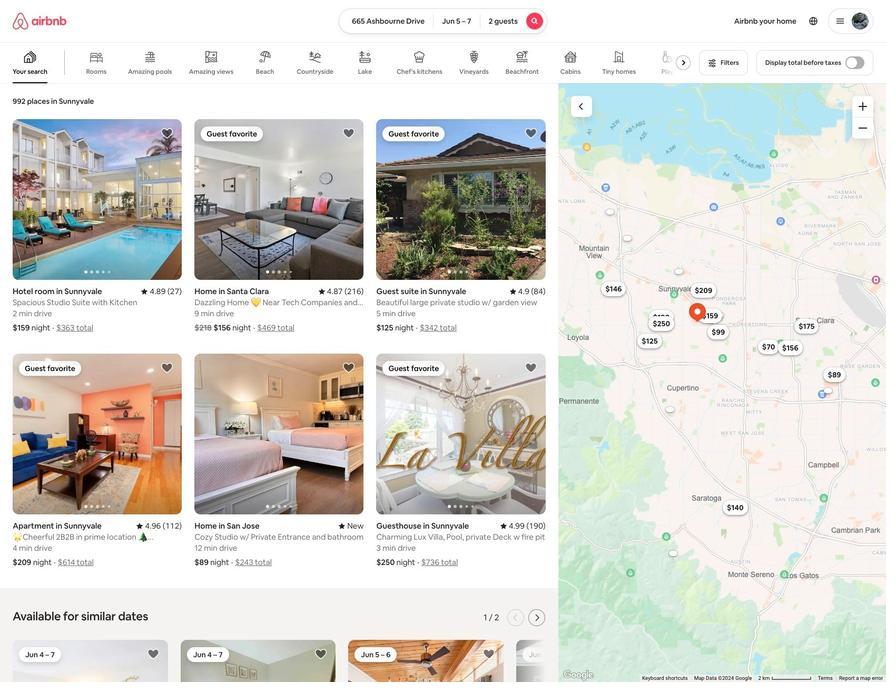 Task type: vqa. For each thing, say whether or not it's contained in the screenshot.
the '4' related to November 2023
no



Task type: describe. For each thing, give the bounding box(es) containing it.
add to wishlist: room in cupertino image
[[315, 648, 328, 661]]

add to wishlist: guesthouse in sunnyvale image
[[525, 362, 538, 374]]

profile element
[[560, 0, 874, 42]]

zoom in image
[[859, 102, 868, 111]]

add to wishlist: home in san jose image
[[343, 362, 356, 374]]

zoom out image
[[859, 124, 868, 132]]

add to wishlist: home in sunnyvale image
[[147, 648, 160, 661]]

google map
showing 36 stays. region
[[559, 83, 887, 682]]

add to wishlist: home in santa clara image
[[343, 127, 356, 140]]



Task type: locate. For each thing, give the bounding box(es) containing it.
add to wishlist: guest suite in sunnyvale image
[[525, 127, 538, 140]]

google image
[[561, 668, 596, 682]]

add to wishlist: hotel room in sunnyvale image
[[161, 127, 174, 140]]

group
[[0, 42, 695, 83], [13, 119, 182, 280], [195, 119, 364, 280], [377, 119, 546, 280], [13, 354, 182, 515], [195, 354, 364, 515], [377, 354, 546, 515], [0, 609, 672, 682], [13, 640, 168, 682], [181, 640, 336, 682], [349, 640, 504, 682]]

add to wishlist: apartment in sunnyvale image
[[161, 362, 174, 374]]

None search field
[[339, 8, 548, 34]]

add to wishlist: guest suite in san jose image
[[483, 648, 496, 661]]



